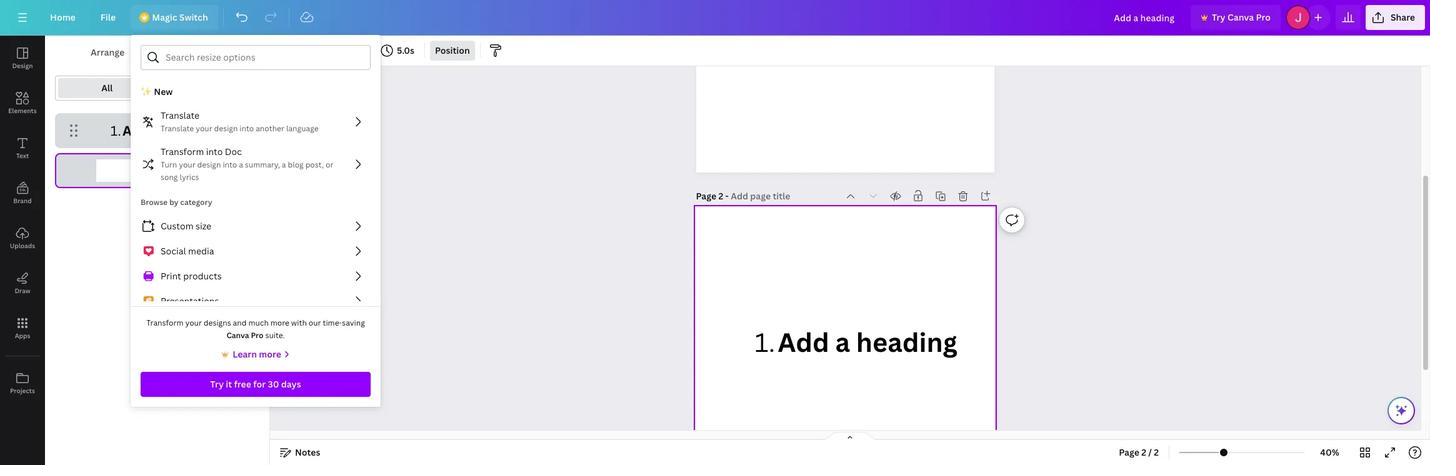Task type: locate. For each thing, give the bounding box(es) containing it.
into
[[240, 123, 254, 134], [206, 146, 223, 158], [223, 159, 237, 170]]

magic
[[152, 11, 177, 23]]

30
[[268, 378, 279, 390]]

1 horizontal spatial add
[[778, 324, 829, 360]]

summary,
[[245, 159, 280, 170]]

page inside button
[[1119, 446, 1140, 458]]

2 horizontal spatial 2
[[1155, 446, 1159, 458]]

file button
[[91, 5, 126, 30]]

1 vertical spatial into
[[206, 146, 223, 158]]

2 right /
[[1155, 446, 1159, 458]]

print
[[161, 270, 181, 282]]

elements
[[8, 106, 37, 115]]

learn more
[[233, 348, 281, 360]]

40% button
[[1310, 443, 1351, 463]]

add inside button
[[123, 122, 149, 140]]

translate
[[161, 109, 200, 121], [161, 123, 194, 134]]

transform up 'turn'
[[161, 146, 204, 158]]

page 2 / 2
[[1119, 446, 1159, 458]]

position
[[435, 44, 470, 56]]

1 horizontal spatial 2
[[1142, 446, 1147, 458]]

1 vertical spatial heading
[[856, 324, 958, 360]]

1 horizontal spatial page
[[1119, 446, 1140, 458]]

2 left /
[[1142, 446, 1147, 458]]

try for try it free for 30 days
[[210, 378, 224, 390]]

0 vertical spatial design
[[214, 123, 238, 134]]

1 horizontal spatial add a heading
[[778, 324, 958, 360]]

page left -
[[696, 190, 717, 202]]

0 horizontal spatial add
[[123, 122, 149, 140]]

2 vertical spatial your
[[185, 318, 202, 328]]

try
[[1213, 11, 1226, 23], [210, 378, 224, 390]]

1 vertical spatial try
[[210, 378, 224, 390]]

2 for -
[[719, 190, 724, 202]]

page left /
[[1119, 446, 1140, 458]]

heading
[[163, 122, 215, 140], [856, 324, 958, 360]]

try inside try it free for 30 days button
[[210, 378, 224, 390]]

transform into doc turn your design into a summary, a blog post, or song lyrics
[[161, 146, 334, 183]]

transform
[[161, 146, 204, 158], [146, 318, 184, 328]]

transform down presentations
[[146, 318, 184, 328]]

0 vertical spatial add a heading
[[123, 122, 215, 140]]

uploads
[[10, 241, 35, 250]]

1 horizontal spatial canva
[[1228, 11, 1255, 23]]

into left another
[[240, 123, 254, 134]]

-
[[726, 190, 729, 202]]

your inside transform into doc turn your design into a summary, a blog post, or song lyrics
[[179, 159, 196, 170]]

0 horizontal spatial heading
[[163, 122, 215, 140]]

your
[[196, 123, 212, 134], [179, 159, 196, 170], [185, 318, 202, 328]]

media
[[188, 245, 214, 257]]

add
[[123, 122, 149, 140], [778, 324, 829, 360]]

page for page 2 -
[[696, 190, 717, 202]]

1 vertical spatial your
[[179, 159, 196, 170]]

design up lyrics
[[197, 159, 221, 170]]

and
[[233, 318, 247, 328]]

lyrics
[[180, 172, 199, 183]]

transform for into
[[161, 146, 204, 158]]

0 vertical spatial canva
[[1228, 11, 1255, 23]]

0 horizontal spatial 2
[[719, 190, 724, 202]]

text button
[[0, 126, 45, 171]]

transform inside transform into doc turn your design into a summary, a blog post, or song lyrics
[[161, 146, 204, 158]]

a
[[152, 122, 160, 140], [239, 159, 243, 170], [282, 159, 286, 170], [835, 324, 850, 360]]

transform your designs and much more with our time-saving canva pro suite.
[[146, 318, 365, 341]]

more
[[271, 318, 289, 328], [259, 348, 281, 360]]

1 horizontal spatial pro
[[1257, 11, 1271, 23]]

1 horizontal spatial heading
[[856, 324, 958, 360]]

0 vertical spatial transform
[[161, 146, 204, 158]]

design
[[214, 123, 238, 134], [197, 159, 221, 170]]

switch
[[179, 11, 208, 23]]

browse by category
[[141, 197, 212, 208]]

into left "doc"
[[206, 146, 223, 158]]

0 vertical spatial try
[[1213, 11, 1226, 23]]

apps
[[15, 331, 30, 340]]

share
[[1391, 11, 1416, 23]]

2 for /
[[1142, 446, 1147, 458]]

0 horizontal spatial canva
[[227, 330, 249, 341]]

1 vertical spatial add
[[778, 324, 829, 360]]

1 vertical spatial canva
[[227, 330, 249, 341]]

more up suite.
[[271, 318, 289, 328]]

1 vertical spatial page
[[1119, 446, 1140, 458]]

1 vertical spatial pro
[[251, 330, 264, 341]]

more down suite.
[[259, 348, 281, 360]]

0 vertical spatial your
[[196, 123, 212, 134]]

try inside try canva pro button
[[1213, 11, 1226, 23]]

0 vertical spatial into
[[240, 123, 254, 134]]

more inside button
[[259, 348, 281, 360]]

doc
[[225, 146, 242, 158]]

0 vertical spatial page
[[696, 190, 717, 202]]

0 vertical spatial pro
[[1257, 11, 1271, 23]]

0 vertical spatial more
[[271, 318, 289, 328]]

✨
[[141, 86, 152, 98]]

0 horizontal spatial pro
[[251, 330, 264, 341]]

0 horizontal spatial try
[[210, 378, 224, 390]]

canva
[[1228, 11, 1255, 23], [227, 330, 249, 341]]

brand button
[[0, 171, 45, 216]]

translate down the new in the top of the page
[[161, 109, 200, 121]]

language
[[286, 123, 319, 134]]

try it free for 30 days
[[210, 378, 301, 390]]

1 vertical spatial translate
[[161, 123, 194, 134]]

0 vertical spatial add
[[123, 122, 149, 140]]

1 horizontal spatial try
[[1213, 11, 1226, 23]]

into down "doc"
[[223, 159, 237, 170]]

by
[[169, 197, 179, 208]]

layers button
[[160, 41, 260, 64]]

menu
[[131, 214, 376, 389]]

share button
[[1366, 5, 1426, 30]]

our
[[309, 318, 321, 328]]

pro
[[1257, 11, 1271, 23], [251, 330, 264, 341]]

try for try canva pro
[[1213, 11, 1226, 23]]

transform inside transform your designs and much more with our time-saving canva pro suite.
[[146, 318, 184, 328]]

arrange
[[91, 46, 125, 58]]

0 vertical spatial translate
[[161, 109, 200, 121]]

canva inside transform your designs and much more with our time-saving canva pro suite.
[[227, 330, 249, 341]]

1 vertical spatial design
[[197, 159, 221, 170]]

1 vertical spatial more
[[259, 348, 281, 360]]

menu containing custom size
[[131, 214, 376, 389]]

page
[[696, 190, 717, 202], [1119, 446, 1140, 458]]

1 vertical spatial transform
[[146, 318, 184, 328]]

None button
[[159, 78, 256, 98]]

design
[[12, 61, 33, 70]]

notes
[[295, 446, 320, 458]]

side panel tab list
[[0, 36, 45, 406]]

0 horizontal spatial page
[[696, 190, 717, 202]]

2 left -
[[719, 190, 724, 202]]

0 vertical spatial heading
[[163, 122, 215, 140]]

add a heading
[[123, 122, 215, 140], [778, 324, 958, 360]]

All button
[[58, 78, 156, 98]]

page 2 -
[[696, 190, 731, 202]]

design up "doc"
[[214, 123, 238, 134]]

translate up 'turn'
[[161, 123, 194, 134]]

0 horizontal spatial add a heading
[[123, 122, 215, 140]]



Task type: describe. For each thing, give the bounding box(es) containing it.
much
[[248, 318, 269, 328]]

magic switch
[[152, 11, 208, 23]]

blog
[[288, 159, 304, 170]]

draw button
[[0, 261, 45, 306]]

presentations
[[161, 295, 219, 307]]

try it free for 30 days button
[[141, 372, 371, 397]]

magic switch button
[[131, 5, 218, 30]]

canva inside button
[[1228, 11, 1255, 23]]

apps button
[[0, 306, 45, 351]]

draw
[[15, 286, 30, 295]]

home link
[[40, 5, 86, 30]]

main menu bar
[[0, 0, 1431, 36]]

notes button
[[275, 443, 325, 463]]

custom size
[[161, 220, 211, 232]]

design inside transform into doc turn your design into a summary, a blog post, or song lyrics
[[197, 159, 221, 170]]

song
[[161, 172, 178, 183]]

show pages image
[[820, 431, 880, 441]]

for
[[253, 378, 266, 390]]

layers
[[196, 46, 224, 58]]

Design title text field
[[1104, 5, 1186, 30]]

design button
[[0, 36, 45, 81]]

elements button
[[0, 81, 45, 126]]

custom size button
[[131, 214, 376, 239]]

file
[[101, 11, 116, 23]]

saving
[[342, 318, 365, 328]]

designs
[[204, 318, 231, 328]]

another
[[256, 123, 285, 134]]

try canva pro button
[[1191, 5, 1281, 30]]

a inside button
[[152, 122, 160, 140]]

40%
[[1321, 446, 1340, 458]]

new
[[154, 86, 173, 98]]

print products
[[161, 270, 222, 282]]

time-
[[323, 318, 342, 328]]

Page title text field
[[731, 190, 792, 203]]

uploads button
[[0, 216, 45, 261]]

into inside the translate translate your design into another language
[[240, 123, 254, 134]]

with
[[291, 318, 307, 328]]

add a heading button
[[55, 113, 260, 148]]

turn
[[161, 159, 177, 170]]

5.0s button
[[377, 41, 420, 61]]

print products button
[[131, 264, 376, 289]]

custom
[[161, 220, 194, 232]]

2 translate from the top
[[161, 123, 194, 134]]

home
[[50, 11, 76, 23]]

heading inside button
[[163, 122, 215, 140]]

social
[[161, 245, 186, 257]]

brand
[[13, 196, 32, 205]]

2 vertical spatial into
[[223, 159, 237, 170]]

1 vertical spatial add a heading
[[778, 324, 958, 360]]

projects button
[[0, 361, 45, 406]]

canva assistant image
[[1394, 403, 1409, 418]]

add a heading inside button
[[123, 122, 215, 140]]

suite.
[[265, 330, 285, 341]]

category
[[180, 197, 212, 208]]

all
[[101, 82, 113, 94]]

arrange button
[[55, 41, 160, 64]]

projects
[[10, 386, 35, 395]]

transform for your
[[146, 318, 184, 328]]

page for page 2 / 2
[[1119, 446, 1140, 458]]

✨ new
[[141, 86, 173, 98]]

your inside transform your designs and much more with our time-saving canva pro suite.
[[185, 318, 202, 328]]

products
[[183, 270, 222, 282]]

translate translate your design into another language
[[161, 109, 319, 134]]

pro inside button
[[1257, 11, 1271, 23]]

design inside the translate translate your design into another language
[[214, 123, 238, 134]]

post,
[[306, 159, 324, 170]]

5.0s
[[397, 44, 415, 56]]

social media
[[161, 245, 214, 257]]

it
[[226, 378, 232, 390]]

size
[[196, 220, 211, 232]]

or
[[326, 159, 334, 170]]

1 translate from the top
[[161, 109, 200, 121]]

Search resize options search field
[[166, 46, 363, 69]]

free
[[234, 378, 251, 390]]

learn more button
[[219, 347, 293, 362]]

learn
[[233, 348, 257, 360]]

text
[[16, 151, 29, 160]]

social media button
[[131, 239, 376, 264]]

presentations button
[[131, 289, 376, 314]]

page 2 / 2 button
[[1114, 443, 1164, 463]]

try canva pro
[[1213, 11, 1271, 23]]

/
[[1149, 446, 1152, 458]]

browse
[[141, 197, 168, 208]]

position button
[[430, 41, 475, 61]]

your inside the translate translate your design into another language
[[196, 123, 212, 134]]

days
[[281, 378, 301, 390]]

more inside transform your designs and much more with our time-saving canva pro suite.
[[271, 318, 289, 328]]

pro inside transform your designs and much more with our time-saving canva pro suite.
[[251, 330, 264, 341]]



Task type: vqa. For each thing, say whether or not it's contained in the screenshot.
Add a heading button
yes



